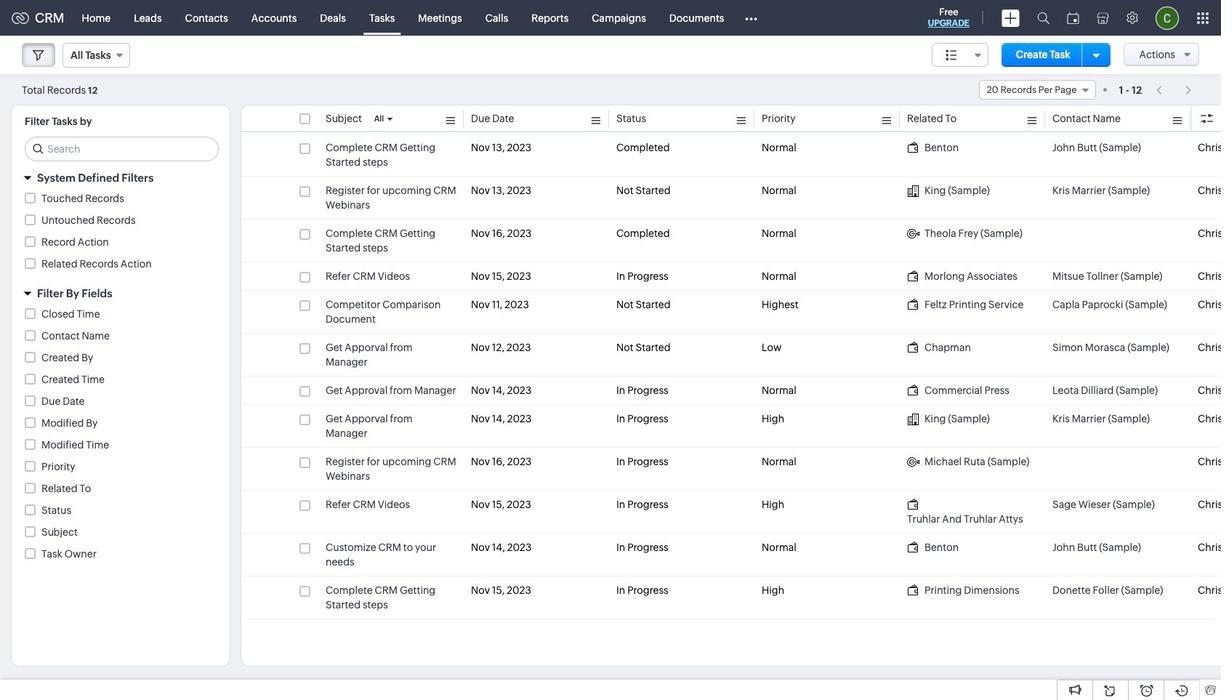Task type: describe. For each thing, give the bounding box(es) containing it.
profile image
[[1156, 6, 1180, 29]]

profile element
[[1148, 0, 1188, 35]]

search image
[[1038, 12, 1050, 24]]

logo image
[[12, 12, 29, 24]]

Search text field
[[25, 137, 218, 161]]

search element
[[1029, 0, 1059, 36]]



Task type: vqa. For each thing, say whether or not it's contained in the screenshot.
All Name
no



Task type: locate. For each thing, give the bounding box(es) containing it.
navigation
[[1150, 79, 1200, 100]]

None field
[[63, 43, 130, 68], [932, 43, 989, 67], [979, 80, 1097, 100], [63, 43, 130, 68], [979, 80, 1097, 100]]

none field the size
[[932, 43, 989, 67]]

create menu image
[[1002, 9, 1020, 27]]

create menu element
[[994, 0, 1029, 35]]

Other Modules field
[[736, 6, 768, 29]]

row group
[[241, 134, 1222, 620]]

size image
[[946, 49, 958, 62]]

calendar image
[[1068, 12, 1080, 24]]



